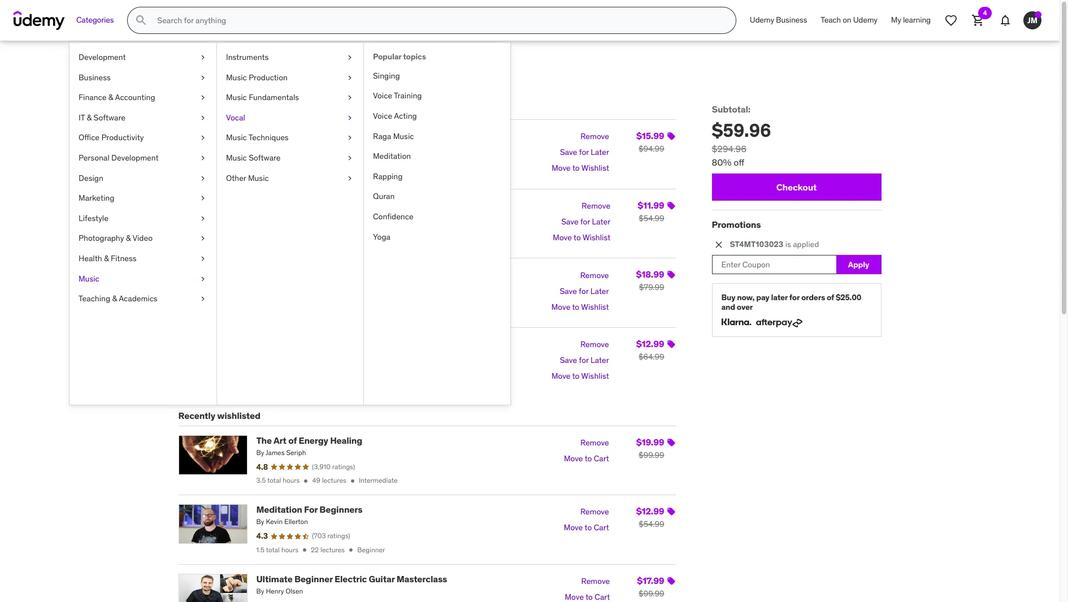 Task type: locate. For each thing, give the bounding box(es) containing it.
xsmall image inside music production link
[[346, 72, 355, 83]]

coupon icon image right $18.99
[[667, 270, 676, 280]]

raga music link
[[364, 126, 511, 147]]

marketing link
[[70, 188, 217, 209]]

coupon icon image for your 7 chakras : the complete guide to your energy body
[[667, 132, 676, 141]]

10 left 3
[[334, 267, 343, 278]]

music for music production
[[226, 72, 247, 82]]

seriph inside your 7 chakras : the complete guide to your energy body by james seriph
[[286, 142, 306, 151]]

xsmall image inside the design link
[[198, 173, 208, 184]]

1 vertical spatial seriph
[[286, 448, 306, 457]]

& for accounting
[[108, 92, 113, 102]]

music up vocal
[[226, 92, 247, 102]]

0 horizontal spatial swift
[[293, 336, 315, 348]]

2 vertical spatial energy
[[299, 435, 328, 446]]

2 move to cart button from the top
[[564, 520, 609, 536]]

subtotal:
[[712, 103, 751, 115]]

$18.99
[[636, 269, 665, 280]]

0 horizontal spatial udemy
[[750, 15, 775, 25]]

1 vertical spatial all
[[362, 309, 369, 317]]

levels up quran
[[371, 170, 391, 179]]

& right it
[[87, 112, 92, 123]]

notifications image
[[999, 14, 1013, 27]]

& for fitness
[[104, 253, 109, 263]]

1 vertical spatial hours
[[283, 476, 300, 485]]

coupon icon image right $11.99
[[667, 201, 676, 210]]

chakras
[[284, 128, 319, 140]]

3 by from the top
[[256, 518, 264, 526]]

xsmall image for office productivity
[[198, 133, 208, 144]]

xxsmall image left 49
[[302, 477, 310, 485]]

$99.99
[[639, 450, 665, 460], [639, 589, 665, 599]]

design link
[[70, 168, 217, 188]]

energy up (3,910
[[299, 435, 328, 446]]

energy down voice acting link
[[443, 128, 472, 140]]

0 horizontal spatial 10
[[274, 336, 283, 348]]

it & software
[[79, 112, 126, 123]]

remove button left $15.99
[[581, 129, 610, 145]]

masterclass
[[397, 573, 447, 585]]

music down vocal
[[226, 133, 247, 143]]

xsmall image for other music
[[346, 173, 355, 184]]

(703
[[312, 532, 326, 540]]

2 horizontal spatial energy
[[443, 128, 472, 140]]

$294.96
[[712, 143, 747, 154]]

1 $12.99 from the top
[[637, 338, 665, 349]]

raga
[[373, 131, 391, 141]]

remove left $12.99 $64.99
[[581, 339, 609, 350]]

ratings)
[[332, 156, 355, 165], [332, 462, 355, 471], [328, 532, 350, 540]]

1 $99.99 from the top
[[639, 450, 665, 460]]

0 horizontal spatial xxsmall image
[[302, 477, 310, 485]]

0 horizontal spatial business
[[79, 72, 111, 82]]

seriph inside the art of energy healing by james seriph
[[286, 448, 306, 457]]

save for $15.99
[[560, 147, 578, 157]]

1 horizontal spatial xxsmall image
[[349, 477, 357, 485]]

1 vertical spatial $54.99
[[639, 519, 665, 529]]

1 vertical spatial meditation
[[256, 504, 302, 515]]

move to cart button for $19.99
[[564, 451, 609, 467]]

1 horizontal spatial your
[[363, 198, 382, 209]]

0 vertical spatial seriph
[[286, 142, 306, 151]]

personal development link
[[70, 148, 217, 168]]

later
[[772, 293, 788, 303]]

1 horizontal spatial 10
[[334, 267, 343, 278]]

4.8 for the art of energy healing
[[256, 462, 268, 472]]

vocal link
[[217, 108, 364, 128]]

total right 3.5
[[267, 476, 281, 485]]

move to wishlist button for $15.99
[[552, 161, 610, 177]]

80%
[[712, 157, 732, 168]]

lectures down 3,910 ratings element
[[322, 476, 347, 485]]

xsmall image inside marketing link
[[198, 193, 208, 204]]

1 horizontal spatial complete
[[342, 128, 383, 140]]

$54.99 down $11.99
[[639, 213, 665, 223]]

xxsmall image
[[302, 477, 310, 485], [349, 477, 357, 485]]

1 seriph from the top
[[286, 142, 306, 151]]

2 vertical spatial the
[[256, 435, 272, 446]]

fundamentals
[[249, 92, 299, 102]]

shopping cart with 4 items image
[[972, 14, 986, 27]]

1 horizontal spatial udemy
[[854, 15, 878, 25]]

ratings) up 109 lectures
[[332, 156, 355, 165]]

4 left 'courses'
[[178, 103, 184, 115]]

xxsmall image
[[352, 171, 360, 179], [301, 546, 309, 554], [347, 546, 355, 554]]

later left $18.99 $79.99
[[591, 286, 609, 296]]

swift left 3
[[353, 267, 375, 278]]

lifestyle
[[79, 213, 109, 223]]

$79.99
[[639, 282, 665, 293]]

remove button for ios 10 & swift 3: from beginner to paid professional™
[[581, 337, 609, 353]]

$12.99 for ios 10 & swift 3: from beginner to paid professional™
[[637, 338, 665, 349]]

remove save for later move to wishlist for $11.99
[[553, 201, 611, 243]]

music down "music software"
[[248, 173, 269, 183]]

1 vertical spatial voice
[[373, 111, 392, 121]]

your up confidence
[[363, 198, 382, 209]]

save for later button for $18.99
[[560, 283, 609, 299]]

music for music techniques
[[226, 133, 247, 143]]

$99.99 inside $17.99 $99.99
[[639, 589, 665, 599]]

$99.99 down $19.99
[[639, 450, 665, 460]]

xsmall image for music fundamentals
[[346, 92, 355, 103]]

1 horizontal spatial meditation
[[373, 151, 411, 161]]

1 vertical spatial lectures
[[322, 476, 347, 485]]

xsmall image
[[198, 52, 208, 63], [346, 52, 355, 63], [198, 92, 208, 103], [346, 92, 355, 103], [346, 112, 355, 123], [198, 153, 208, 164], [346, 153, 355, 164], [198, 193, 208, 204], [198, 213, 208, 224], [198, 273, 208, 285]]

& right finance
[[108, 92, 113, 102]]

22 lectures
[[311, 546, 345, 554]]

$99.99 inside $19.99 $99.99
[[639, 450, 665, 460]]

1 horizontal spatial 4
[[984, 8, 988, 17]]

kevin
[[266, 518, 283, 526]]

meditation for meditation for beginners by kevin ellerton
[[256, 504, 302, 515]]

buy now, pay later for orders of $25.00 and over
[[722, 293, 862, 312]]

wishlist
[[582, 163, 610, 173], [583, 232, 611, 243], [581, 302, 609, 312], [582, 371, 609, 381]]

1 remove move to cart from the top
[[564, 438, 609, 464]]

coupon icon image
[[667, 132, 676, 141], [667, 201, 676, 210], [667, 270, 676, 280], [667, 340, 676, 349], [667, 438, 676, 447], [667, 507, 676, 516], [667, 577, 676, 586]]

coupon icon image right $12.99 $64.99
[[667, 340, 676, 349]]

seriph down 'the art of energy healing' link
[[286, 448, 306, 457]]

finance
[[79, 92, 107, 102]]

6 coupon icon image from the top
[[667, 507, 676, 516]]

0 horizontal spatial meditation
[[256, 504, 302, 515]]

1 vertical spatial $99.99
[[639, 589, 665, 599]]

other music
[[226, 173, 269, 183]]

0 horizontal spatial of
[[289, 435, 297, 446]]

udemy
[[750, 15, 775, 25], [854, 15, 878, 25]]

in right 'courses'
[[222, 103, 230, 115]]

by up "music software"
[[256, 142, 264, 151]]

software up 6.5 at the left of the page
[[249, 153, 281, 163]]

1 4.8 from the top
[[256, 156, 268, 166]]

coupon icon image right $17.99
[[667, 577, 676, 586]]

complete inside your 7 chakras : the complete guide to your energy body by james seriph
[[342, 128, 383, 140]]

1 voice from the top
[[373, 91, 392, 101]]

& right health
[[104, 253, 109, 263]]

0 vertical spatial complete
[[342, 128, 383, 140]]

ratings) inside 703 ratings element
[[328, 532, 350, 540]]

0 vertical spatial hours
[[283, 170, 300, 179]]

voice
[[373, 91, 392, 101], [373, 111, 392, 121]]

2 seriph from the top
[[286, 448, 306, 457]]

applied
[[793, 239, 820, 250]]

to inside your 7 chakras : the complete guide to your energy body by james seriph
[[412, 128, 421, 140]]

total for how to release blocks in your energy with chakra clearing
[[268, 170, 281, 179]]

energy up confidence
[[384, 198, 413, 209]]

1 vertical spatial $12.99
[[637, 506, 665, 517]]

levels down ios 10 & swift 3: from beginner to paid professional™
[[367, 378, 387, 387]]

remove button left $18.99
[[581, 268, 609, 283]]

1 vertical spatial move to cart button
[[564, 520, 609, 536]]

xsmall image inside personal development link
[[198, 153, 208, 164]]

move to wishlist button for $11.99
[[553, 230, 611, 246]]

xsmall image
[[198, 72, 208, 83], [346, 72, 355, 83], [198, 112, 208, 123], [198, 133, 208, 144], [346, 133, 355, 144], [198, 173, 208, 184], [346, 173, 355, 184], [198, 233, 208, 244], [198, 253, 208, 264], [198, 294, 208, 305]]

levels for beginner
[[367, 378, 387, 387]]

development link
[[70, 47, 217, 68]]

later for $18.99
[[591, 286, 609, 296]]

ellerton
[[284, 518, 308, 526]]

music for music software
[[226, 153, 247, 163]]

$11.99
[[638, 199, 665, 211]]

xsmall image inside finance & accounting link
[[198, 92, 208, 103]]

3 coupon icon image from the top
[[667, 270, 676, 280]]

1 vertical spatial 4
[[178, 103, 184, 115]]

music fundamentals link
[[217, 88, 364, 108]]

music for music
[[79, 273, 99, 284]]

1 horizontal spatial of
[[827, 293, 835, 303]]

the art of energy healing link
[[256, 435, 363, 446]]

xsmall image inside business link
[[198, 72, 208, 83]]

your down voice acting link
[[422, 128, 441, 140]]

0 vertical spatial ratings)
[[332, 156, 355, 165]]

2 horizontal spatial your
[[422, 128, 441, 140]]

xxsmall image right 109 lectures
[[352, 171, 360, 179]]

2 $54.99 from the top
[[639, 519, 665, 529]]

remove button left $11.99
[[582, 198, 611, 214]]

small image
[[713, 239, 725, 251]]

teaching
[[79, 294, 110, 304]]

in right blocks
[[353, 198, 361, 209]]

from
[[327, 336, 348, 348]]

2 udemy from the left
[[854, 15, 878, 25]]

1 vertical spatial all levels
[[362, 309, 390, 317]]

2 vertical spatial levels
[[367, 378, 387, 387]]

move for $12.99
[[552, 371, 571, 381]]

olsen
[[286, 587, 303, 595]]

course
[[429, 267, 459, 278]]

&
[[108, 92, 113, 102], [87, 112, 92, 123], [126, 233, 131, 243], [104, 253, 109, 263], [345, 267, 351, 278], [112, 294, 117, 304], [285, 336, 291, 348]]

for for $15.99
[[579, 147, 589, 157]]

0 vertical spatial of
[[827, 293, 835, 303]]

2 remove move to cart from the top
[[564, 507, 609, 533]]

software up office productivity
[[94, 112, 126, 123]]

$54.99 inside $11.99 $54.99
[[639, 213, 665, 223]]

10 left 3:
[[274, 336, 283, 348]]

0 horizontal spatial in
[[222, 103, 230, 115]]

0 horizontal spatial ios
[[256, 336, 272, 348]]

$54.99 up $17.99
[[639, 519, 665, 529]]

$17.99
[[637, 575, 665, 586]]

1 horizontal spatial software
[[249, 153, 281, 163]]

categories button
[[70, 7, 121, 34]]

(7,587
[[312, 156, 331, 165]]

0 vertical spatial energy
[[443, 128, 472, 140]]

later left $11.99 $54.99
[[592, 217, 611, 227]]

xsmall image inside other music link
[[346, 173, 355, 184]]

personal
[[79, 153, 109, 163]]

& for video
[[126, 233, 131, 243]]

ratings) for the
[[332, 156, 355, 165]]

ratings) inside 7,587 ratings element
[[332, 156, 355, 165]]

apply
[[849, 260, 870, 270]]

of right 'art'
[[289, 435, 297, 446]]

$54.99 inside the $12.99 $54.99
[[639, 519, 665, 529]]

xsmall image inside teaching & academics link
[[198, 294, 208, 305]]

with
[[415, 198, 434, 209]]

1 coupon icon image from the top
[[667, 132, 676, 141]]

0 vertical spatial in
[[222, 103, 230, 115]]

$99.99 down $17.99
[[639, 589, 665, 599]]

0 vertical spatial $54.99
[[639, 213, 665, 223]]

xsmall image inside the vocal link
[[346, 112, 355, 123]]

remove move to cart
[[564, 438, 609, 464], [564, 507, 609, 533]]

office productivity
[[79, 133, 144, 143]]

1 horizontal spatial swift
[[353, 267, 375, 278]]

your 7 chakras : the complete guide to your energy body link
[[256, 128, 496, 140]]

swift left 3:
[[293, 336, 315, 348]]

for inside buy now, pay later for orders of $25.00 and over
[[790, 293, 800, 303]]

for for $18.99
[[579, 286, 589, 296]]

$99.99 for $19.99
[[639, 450, 665, 460]]

xsmall image inside the photography & video link
[[198, 233, 208, 244]]

by left henry at left bottom
[[256, 587, 264, 595]]

lectures down 7,587 ratings element
[[325, 170, 350, 179]]

1 $54.99 from the top
[[639, 213, 665, 223]]

james inside your 7 chakras : the complete guide to your energy body by james seriph
[[266, 142, 285, 151]]

all levels up ios 10 & swift 3: from beginner to paid professional™
[[362, 309, 390, 317]]

$64.99
[[639, 352, 665, 362]]

0 vertical spatial the
[[325, 128, 340, 140]]

hours for how to release blocks in your energy with chakra clearing
[[283, 170, 300, 179]]

singing link
[[364, 66, 511, 86]]

1 move to cart button from the top
[[564, 451, 609, 467]]

lectures for meditation for beginners
[[321, 546, 345, 554]]

$12.99 $54.99
[[637, 506, 665, 529]]

subtotal: $59.96 $294.96 80% off
[[712, 103, 772, 168]]

& left video
[[126, 233, 131, 243]]

1 by from the top
[[256, 142, 264, 151]]

4.8 up 6.5 at the left of the page
[[256, 156, 268, 166]]

0 vertical spatial $12.99
[[637, 338, 665, 349]]

wishlist for $11.99
[[583, 232, 611, 243]]

1 vertical spatial total
[[267, 476, 281, 485]]

2 $99.99 from the top
[[639, 589, 665, 599]]

remove
[[581, 131, 610, 142], [582, 201, 611, 211], [581, 270, 609, 280], [581, 339, 609, 350], [581, 438, 609, 448], [581, 507, 609, 517], [582, 576, 610, 586]]

2 vertical spatial all
[[358, 378, 366, 387]]

lifestyle link
[[70, 209, 217, 229]]

xsmall image for development
[[198, 52, 208, 63]]

4.3
[[256, 531, 268, 541]]

1 vertical spatial ratings)
[[332, 462, 355, 471]]

& left 3:
[[285, 336, 291, 348]]

xsmall image inside the it & software link
[[198, 112, 208, 123]]

move to wishlist button
[[552, 161, 610, 177], [553, 230, 611, 246], [552, 299, 609, 315], [552, 369, 609, 384]]

0 horizontal spatial your
[[256, 128, 275, 140]]

raga music
[[373, 131, 414, 141]]

all left rapping
[[362, 170, 370, 179]]

wishlist for $12.99
[[582, 371, 609, 381]]

meditation up kevin on the bottom left of the page
[[256, 504, 302, 515]]

0 vertical spatial voice
[[373, 91, 392, 101]]

move for $11.99
[[553, 232, 572, 243]]

meditation inside meditation for beginners by kevin ellerton
[[256, 504, 302, 515]]

orders
[[802, 293, 826, 303]]

save for later button for $11.99
[[562, 214, 611, 230]]

meditation down the raga music
[[373, 151, 411, 161]]

xsmall image for music software
[[346, 153, 355, 164]]

0 horizontal spatial 4
[[178, 103, 184, 115]]

learning
[[904, 15, 931, 25]]

all down ios 10 & swift 3: from beginner to paid professional™
[[358, 378, 366, 387]]

1 horizontal spatial in
[[353, 198, 361, 209]]

james down 7
[[266, 142, 285, 151]]

music software
[[226, 153, 281, 163]]

1 james from the top
[[266, 142, 285, 151]]

remove button
[[581, 129, 610, 145], [582, 198, 611, 214], [581, 268, 609, 283], [581, 337, 609, 353], [581, 435, 609, 451], [581, 505, 609, 520], [582, 574, 610, 590]]

health & fitness link
[[70, 249, 217, 269]]

remove save for later move to wishlist
[[552, 131, 610, 173], [553, 201, 611, 243], [552, 270, 609, 312], [552, 339, 609, 381]]

all up ios 10 & swift 3: from beginner to paid professional™
[[362, 309, 369, 317]]

coupon icon image right the $12.99 $54.99
[[667, 507, 676, 516]]

remove move to cart for $19.99
[[564, 438, 609, 464]]

4 inside 4 link
[[984, 8, 988, 17]]

$54.99
[[639, 213, 665, 223], [639, 519, 665, 529]]

the for art
[[256, 435, 272, 446]]

later for $12.99
[[591, 355, 609, 365]]

xsmall image inside music fundamentals link
[[346, 92, 355, 103]]

1 vertical spatial levels
[[371, 309, 390, 317]]

5 coupon icon image from the top
[[667, 438, 676, 447]]

cart down music fundamentals
[[232, 103, 250, 115]]

1 vertical spatial ios
[[256, 336, 272, 348]]

xsmall image inside the lifestyle link
[[198, 213, 208, 224]]

remove button left $12.99 $64.99
[[581, 337, 609, 353]]

2 vertical spatial ratings)
[[328, 532, 350, 540]]

& for software
[[87, 112, 92, 123]]

0 vertical spatial business
[[776, 15, 808, 25]]

xsmall image for instruments
[[346, 52, 355, 63]]

xsmall image for music production
[[346, 72, 355, 83]]

xsmall image for design
[[198, 173, 208, 184]]

guide
[[385, 128, 410, 140]]

$99.99 for $17.99
[[639, 589, 665, 599]]

photography & video
[[79, 233, 153, 243]]

ratings) up 22 lectures
[[328, 532, 350, 540]]

later left $15.99 $94.99
[[591, 147, 610, 157]]

music down health
[[79, 273, 99, 284]]

2 vertical spatial lectures
[[321, 546, 345, 554]]

4 left the notifications icon
[[984, 8, 988, 17]]

0 vertical spatial move to cart button
[[564, 451, 609, 467]]

hours left 22
[[282, 546, 299, 554]]

coupon icon image for meditation for beginners
[[667, 507, 676, 516]]

save
[[560, 147, 578, 157], [562, 217, 579, 227], [560, 286, 577, 296], [560, 355, 577, 365]]

music down instruments
[[226, 72, 247, 82]]

move to wishlist button for $18.99
[[552, 299, 609, 315]]

1 vertical spatial 4.8
[[256, 462, 268, 472]]

voice up the your 7 chakras : the complete guide to your energy body link
[[373, 111, 392, 121]]

2 coupon icon image from the top
[[667, 201, 676, 210]]

remove button for the art of energy healing
[[581, 435, 609, 451]]

1 vertical spatial business
[[79, 72, 111, 82]]

popular
[[373, 51, 402, 62]]

james down 'art'
[[266, 448, 285, 457]]

1 vertical spatial james
[[266, 448, 285, 457]]

complete
[[342, 128, 383, 140], [274, 267, 315, 278]]

move to cart button for $12.99
[[564, 520, 609, 536]]

meditation for beginners link
[[256, 504, 363, 515]]

4.8 up 3.5
[[256, 462, 268, 472]]

0 vertical spatial remove move to cart
[[564, 438, 609, 464]]

seriph down chakras
[[286, 142, 306, 151]]

now,
[[738, 293, 755, 303]]

save for later button for $12.99
[[560, 353, 609, 369]]

remove left $19.99
[[581, 438, 609, 448]]

0 vertical spatial 4
[[984, 8, 988, 17]]

wishlist image
[[945, 14, 958, 27]]

1 vertical spatial of
[[289, 435, 297, 446]]

promotions
[[712, 219, 761, 230]]

voice down singing
[[373, 91, 392, 101]]

ratings) inside 3,910 ratings element
[[332, 462, 355, 471]]

0 vertical spatial $99.99
[[639, 450, 665, 460]]

0 vertical spatial ios
[[317, 267, 332, 278]]

coupon icon image right $15.99
[[667, 132, 676, 141]]

development down "categories" dropdown button in the top of the page
[[79, 52, 126, 62]]

:
[[321, 128, 323, 140]]

meditation for meditation
[[373, 151, 411, 161]]

xsmall image inside development link
[[198, 52, 208, 63]]

3.5
[[256, 476, 266, 485]]

wishlist for $15.99
[[582, 163, 610, 173]]

hours
[[283, 170, 300, 179], [283, 476, 300, 485], [282, 546, 299, 554]]

4 for 4 courses in cart
[[178, 103, 184, 115]]

vocal element
[[364, 43, 511, 405]]

business
[[776, 15, 808, 25], [79, 72, 111, 82]]

beginner up olsen
[[295, 573, 333, 585]]

xsmall image inside office productivity link
[[198, 133, 208, 144]]

lectures for the art of energy healing
[[322, 476, 347, 485]]

4 by from the top
[[256, 587, 264, 595]]

remove button for the complete ios 10 & swift 3 developer course
[[581, 268, 609, 283]]

0 vertical spatial software
[[94, 112, 126, 123]]

xsmall image inside music link
[[198, 273, 208, 285]]

business up finance
[[79, 72, 111, 82]]

the inside the art of energy healing by james seriph
[[256, 435, 272, 446]]

development down office productivity link
[[111, 153, 159, 163]]

all for 3
[[362, 309, 369, 317]]

ratings) for kevin
[[328, 532, 350, 540]]

2 4.8 from the top
[[256, 462, 268, 472]]

your left 7
[[256, 128, 275, 140]]

1 vertical spatial complete
[[274, 267, 315, 278]]

0 vertical spatial total
[[268, 170, 281, 179]]

1 udemy from the left
[[750, 15, 775, 25]]

xsmall image inside health & fitness link
[[198, 253, 208, 264]]

energy inside your 7 chakras : the complete guide to your energy body by james seriph
[[443, 128, 472, 140]]

you have alerts image
[[1035, 11, 1042, 18]]

voice acting link
[[364, 106, 511, 126]]

by left kevin on the bottom left of the page
[[256, 518, 264, 526]]

by inside meditation for beginners by kevin ellerton
[[256, 518, 264, 526]]

james
[[266, 142, 285, 151], [266, 448, 285, 457]]

total right 6.5 at the left of the page
[[268, 170, 281, 179]]

1 vertical spatial remove move to cart
[[564, 507, 609, 533]]

xsmall image inside music software link
[[346, 153, 355, 164]]

2 vertical spatial all levels
[[358, 378, 387, 387]]

hours left 49
[[283, 476, 300, 485]]

move to cart button
[[564, 451, 609, 467], [564, 520, 609, 536]]

1 vertical spatial the
[[256, 267, 272, 278]]

move for $15.99
[[552, 163, 571, 173]]

0 horizontal spatial complete
[[274, 267, 315, 278]]

coupon icon image for ios 10 & swift 3: from beginner to paid professional™
[[667, 340, 676, 349]]

1 horizontal spatial business
[[776, 15, 808, 25]]

2 $12.99 from the top
[[637, 506, 665, 517]]

0 vertical spatial james
[[266, 142, 285, 151]]

later left $12.99 $64.99
[[591, 355, 609, 365]]

meditation inside vocal element
[[373, 151, 411, 161]]

$54.99 for $11.99
[[639, 213, 665, 223]]

xxsmall image right 49 lectures
[[349, 477, 357, 485]]

my learning
[[892, 15, 931, 25]]

business left the teach
[[776, 15, 808, 25]]

1 vertical spatial energy
[[384, 198, 413, 209]]

by up 3.5
[[256, 448, 264, 457]]

xsmall image inside instruments link
[[346, 52, 355, 63]]

4
[[984, 8, 988, 17], [178, 103, 184, 115]]

109 lectures
[[313, 170, 350, 179]]

instruments link
[[217, 47, 364, 68]]

4 coupon icon image from the top
[[667, 340, 676, 349]]

xsmall image inside the music techniques link
[[346, 133, 355, 144]]

4.8
[[256, 156, 268, 166], [256, 462, 268, 472]]

total right 1.5
[[266, 546, 280, 554]]

lectures down 703 ratings element
[[321, 546, 345, 554]]

2 voice from the top
[[373, 111, 392, 121]]

music up other
[[226, 153, 247, 163]]

2 by from the top
[[256, 448, 264, 457]]

remove button left the $12.99 $54.99
[[581, 505, 609, 520]]

7 coupon icon image from the top
[[667, 577, 676, 586]]

1 vertical spatial in
[[353, 198, 361, 209]]

703 ratings element
[[312, 532, 350, 541]]

coupon icon image for the complete ios 10 & swift 3 developer course
[[667, 270, 676, 280]]

of right orders
[[827, 293, 835, 303]]

james inside the art of energy healing by james seriph
[[266, 448, 285, 457]]

0 vertical spatial meditation
[[373, 151, 411, 161]]

0 vertical spatial 4.8
[[256, 156, 268, 166]]

2 vertical spatial total
[[266, 546, 280, 554]]

fitness
[[111, 253, 137, 263]]

2 james from the top
[[266, 448, 285, 457]]

0 horizontal spatial energy
[[299, 435, 328, 446]]



Task type: describe. For each thing, give the bounding box(es) containing it.
(703 ratings)
[[312, 532, 350, 540]]

st4mt103023
[[730, 239, 784, 250]]

shopping
[[178, 58, 283, 87]]

3
[[377, 267, 383, 278]]

meditation for beginners by kevin ellerton
[[256, 504, 363, 526]]

3,910 ratings element
[[312, 462, 355, 472]]

shopping cart
[[178, 58, 333, 87]]

$11.99 $54.99
[[638, 199, 665, 223]]

xsmall image for personal development
[[198, 153, 208, 164]]

how to release blocks in your energy with chakra clearing link
[[256, 198, 503, 209]]

$18.99 $79.99
[[636, 269, 665, 293]]

1.5
[[256, 546, 265, 554]]

ultimate beginner electric guitar masterclass link
[[256, 573, 447, 585]]

move to wishlist button for $12.99
[[552, 369, 609, 384]]

xsmall image for finance & accounting
[[198, 92, 208, 103]]

0 horizontal spatial software
[[94, 112, 126, 123]]

developer
[[385, 267, 427, 278]]

all levels for beginner
[[358, 378, 387, 387]]

quran link
[[364, 187, 511, 207]]

all for beginner
[[358, 378, 366, 387]]

$12.99 $64.99
[[637, 338, 665, 362]]

music inside vocal element
[[393, 131, 414, 141]]

by inside the art of energy healing by james seriph
[[256, 448, 264, 457]]

0 vertical spatial all levels
[[362, 170, 391, 179]]

of inside buy now, pay later for orders of $25.00 and over
[[827, 293, 835, 303]]

49
[[312, 476, 321, 485]]

energy inside the art of energy healing by james seriph
[[299, 435, 328, 446]]

(7,587 ratings)
[[312, 156, 355, 165]]

7,587 ratings element
[[312, 156, 355, 166]]

it
[[79, 112, 85, 123]]

coupon icon image for how to release blocks in your energy with chakra clearing
[[667, 201, 676, 210]]

quran
[[373, 191, 395, 202]]

xsmall image for business
[[198, 72, 208, 83]]

photography
[[79, 233, 124, 243]]

2 xxsmall image from the left
[[349, 477, 357, 485]]

jm
[[1028, 15, 1038, 25]]

coupon icon image for the art of energy healing
[[667, 438, 676, 447]]

later for $15.99
[[591, 147, 610, 157]]

1 horizontal spatial ios
[[317, 267, 332, 278]]

training
[[394, 91, 422, 101]]

teach on udemy link
[[814, 7, 885, 34]]

chakra
[[436, 198, 465, 209]]

total for meditation for beginners
[[267, 476, 281, 485]]

remove save for later move to wishlist for $15.99
[[552, 131, 610, 173]]

ios 10 & swift 3: from beginner to paid professional™
[[256, 336, 483, 348]]

xsmall image for lifestyle
[[198, 213, 208, 224]]

$12.99 for meditation for beginners
[[637, 506, 665, 517]]

xxsmall image right 22 lectures
[[347, 546, 355, 554]]

xsmall image for photography & video
[[198, 233, 208, 244]]

ratings) for healing
[[332, 462, 355, 471]]

1 xxsmall image from the left
[[302, 477, 310, 485]]

remove save for later move to wishlist for $12.99
[[552, 339, 609, 381]]

1 vertical spatial software
[[249, 153, 281, 163]]

levels for 3
[[371, 309, 390, 317]]

all levels for 3
[[362, 309, 390, 317]]

remove left $11.99
[[582, 201, 611, 211]]

submit search image
[[135, 14, 148, 27]]

my
[[892, 15, 902, 25]]

release
[[288, 198, 321, 209]]

udemy image
[[14, 11, 65, 30]]

$54.99 for $12.99
[[639, 519, 665, 529]]

cart up music fundamentals link
[[288, 58, 333, 87]]

1 vertical spatial swift
[[293, 336, 315, 348]]

1.5 total hours
[[256, 546, 299, 554]]

save for $11.99
[[562, 217, 579, 227]]

for
[[304, 504, 318, 515]]

remove left $17.99
[[582, 576, 610, 586]]

by inside your 7 chakras : the complete guide to your energy body by james seriph
[[256, 142, 264, 151]]

rapping
[[373, 171, 403, 181]]

guitar
[[369, 573, 395, 585]]

save for later button for $15.99
[[560, 145, 610, 161]]

the for complete
[[256, 267, 272, 278]]

confidence
[[373, 211, 414, 222]]

business inside 'link'
[[776, 15, 808, 25]]

music production link
[[217, 68, 364, 88]]

afterpay image
[[756, 319, 803, 328]]

save for $12.99
[[560, 355, 577, 365]]

productivity
[[101, 133, 144, 143]]

voice for voice training
[[373, 91, 392, 101]]

on
[[843, 15, 852, 25]]

photography & video link
[[70, 229, 217, 249]]

xsmall image for music techniques
[[346, 133, 355, 144]]

remove move to cart for $12.99
[[564, 507, 609, 533]]

remove button left $17.99
[[582, 574, 610, 590]]

remove save for later move to wishlist for $18.99
[[552, 270, 609, 312]]

$59.96
[[712, 119, 772, 142]]

design
[[79, 173, 103, 183]]

22
[[311, 546, 319, 554]]

remove button for how to release blocks in your energy with chakra clearing
[[582, 198, 611, 214]]

xsmall image for it & software
[[198, 112, 208, 123]]

ultimate
[[256, 573, 293, 585]]

the art of energy healing by james seriph
[[256, 435, 363, 457]]

(3,910 ratings)
[[312, 462, 355, 471]]

singing
[[373, 71, 400, 81]]

remove left $15.99
[[581, 131, 610, 142]]

xxsmall image left 22
[[301, 546, 309, 554]]

0 vertical spatial development
[[79, 52, 126, 62]]

teach
[[821, 15, 841, 25]]

hours for meditation for beginners
[[283, 476, 300, 485]]

remove button for meditation for beginners
[[581, 505, 609, 520]]

xsmall image for marketing
[[198, 193, 208, 204]]

xsmall image for health & fitness
[[198, 253, 208, 264]]

0 vertical spatial swift
[[353, 267, 375, 278]]

the inside your 7 chakras : the complete guide to your energy body by james seriph
[[325, 128, 340, 140]]

office productivity link
[[70, 128, 217, 148]]

$19.99
[[637, 436, 665, 448]]

health
[[79, 253, 102, 263]]

for for $11.99
[[581, 217, 590, 227]]

teach on udemy
[[821, 15, 878, 25]]

st4mt103023 is applied
[[730, 239, 820, 250]]

xsmall image for music
[[198, 273, 208, 285]]

xsmall image for vocal
[[346, 112, 355, 123]]

off
[[734, 157, 745, 168]]

beginner up guitar
[[357, 546, 385, 554]]

other music link
[[217, 168, 364, 188]]

yoga
[[373, 232, 391, 242]]

cart left $19.99 $99.99
[[594, 453, 609, 464]]

confidence link
[[364, 207, 511, 227]]

6.5 total hours
[[256, 170, 300, 179]]

later for $11.99
[[592, 217, 611, 227]]

by inside 'ultimate beginner electric guitar masterclass by henry olsen'
[[256, 587, 264, 595]]

buy
[[722, 293, 736, 303]]

1 vertical spatial 10
[[274, 336, 283, 348]]

xsmall image for teaching & academics
[[198, 294, 208, 305]]

my learning link
[[885, 7, 938, 34]]

topics
[[403, 51, 426, 62]]

finance & accounting link
[[70, 88, 217, 108]]

personal development
[[79, 153, 159, 163]]

4.8 for your 7 chakras : the complete guide to your energy body
[[256, 156, 268, 166]]

voice training
[[373, 91, 422, 101]]

for for $12.99
[[579, 355, 589, 365]]

art
[[274, 435, 287, 446]]

vocal
[[226, 112, 245, 123]]

rapping link
[[364, 167, 511, 187]]

popular topics
[[373, 51, 426, 62]]

$17.99 $99.99
[[637, 575, 665, 599]]

wishlist for $18.99
[[581, 302, 609, 312]]

remove left $18.99
[[581, 270, 609, 280]]

cart left the $12.99 $54.99
[[594, 523, 609, 533]]

udemy business
[[750, 15, 808, 25]]

1 horizontal spatial energy
[[384, 198, 413, 209]]

udemy inside 'link'
[[750, 15, 775, 25]]

& left 3
[[345, 267, 351, 278]]

other
[[226, 173, 246, 183]]

checkout
[[777, 181, 817, 193]]

beginner right from
[[350, 336, 388, 348]]

move for $18.99
[[552, 302, 571, 312]]

blocks
[[323, 198, 352, 209]]

voice for voice acting
[[373, 111, 392, 121]]

save for $18.99
[[560, 286, 577, 296]]

$25.00
[[836, 293, 862, 303]]

0 vertical spatial all
[[362, 170, 370, 179]]

Search for anything text field
[[155, 11, 723, 30]]

4 for 4
[[984, 8, 988, 17]]

of inside the art of energy healing by james seriph
[[289, 435, 297, 446]]

0 vertical spatial lectures
[[325, 170, 350, 179]]

remove left the $12.99 $54.99
[[581, 507, 609, 517]]

3:
[[317, 336, 325, 348]]

2 vertical spatial hours
[[282, 546, 299, 554]]

over
[[737, 302, 753, 312]]

music software link
[[217, 148, 364, 168]]

paid
[[401, 336, 420, 348]]

music for music fundamentals
[[226, 92, 247, 102]]

(3,910
[[312, 462, 331, 471]]

0 vertical spatial levels
[[371, 170, 391, 179]]

remove button for your 7 chakras : the complete guide to your energy body
[[581, 129, 610, 145]]

beginner up 3
[[358, 240, 385, 248]]

klarna image
[[722, 317, 752, 328]]

recently
[[178, 410, 215, 421]]

techniques
[[249, 133, 289, 143]]

& for academics
[[112, 294, 117, 304]]

beginner inside 'ultimate beginner electric guitar masterclass by henry olsen'
[[295, 573, 333, 585]]

recently wishlisted
[[178, 410, 261, 421]]

1 vertical spatial development
[[111, 153, 159, 163]]

academics
[[119, 294, 158, 304]]

0 vertical spatial 10
[[334, 267, 343, 278]]

Enter Coupon text field
[[712, 255, 837, 274]]



Task type: vqa. For each thing, say whether or not it's contained in the screenshot.
Programming
no



